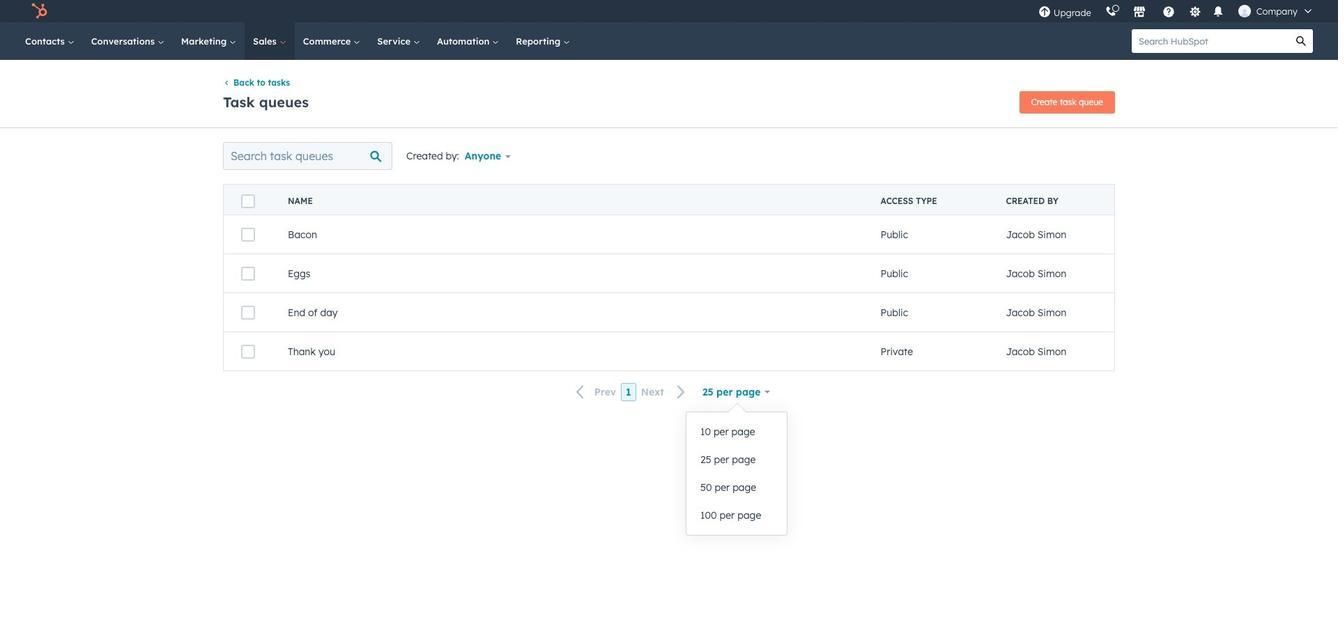 Task type: locate. For each thing, give the bounding box(es) containing it.
menu
[[1032, 0, 1322, 22]]

banner
[[223, 87, 1116, 114]]

jacob simon image
[[1239, 5, 1252, 17]]

pagination navigation
[[568, 383, 694, 402]]



Task type: vqa. For each thing, say whether or not it's contained in the screenshot.
banner
yes



Task type: describe. For each thing, give the bounding box(es) containing it.
Search task queues search field
[[223, 142, 393, 170]]

Search HubSpot search field
[[1132, 29, 1290, 53]]

marketplaces image
[[1134, 6, 1146, 19]]



